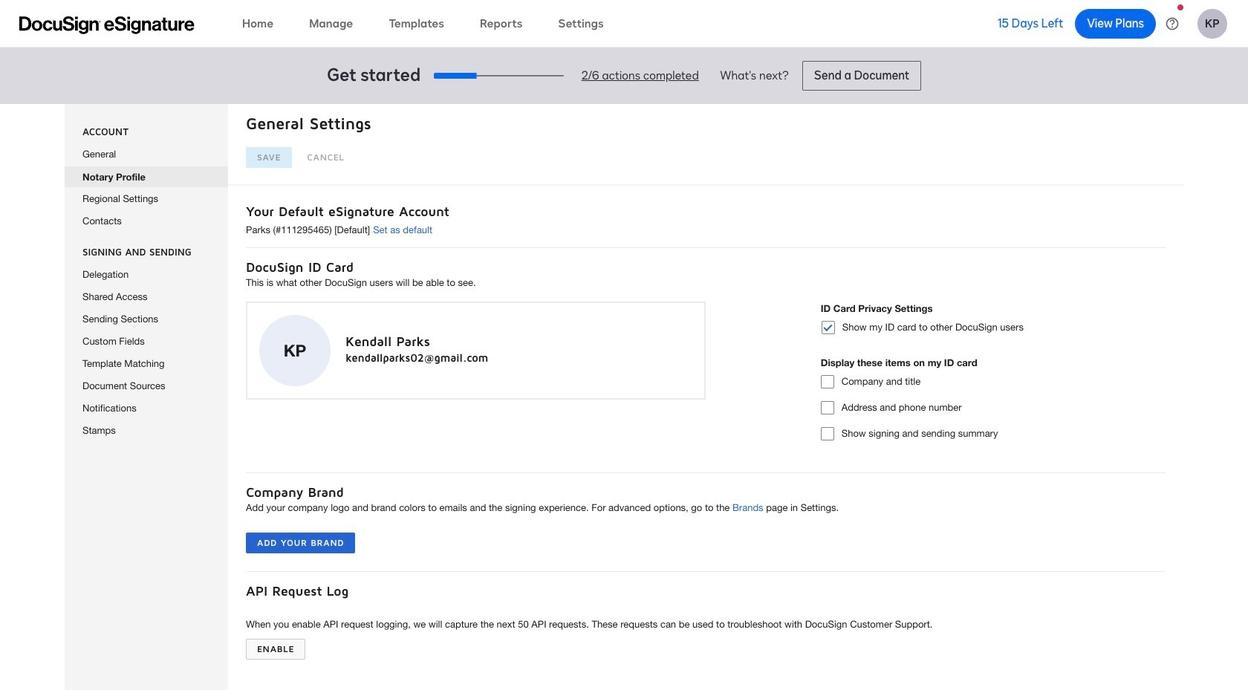 Task type: locate. For each thing, give the bounding box(es) containing it.
upload or change your profile image image
[[284, 339, 306, 363]]



Task type: describe. For each thing, give the bounding box(es) containing it.
docusign esignature image
[[19, 16, 195, 34]]



Task type: vqa. For each thing, say whether or not it's contained in the screenshot.
docusign esignature "image"
yes



